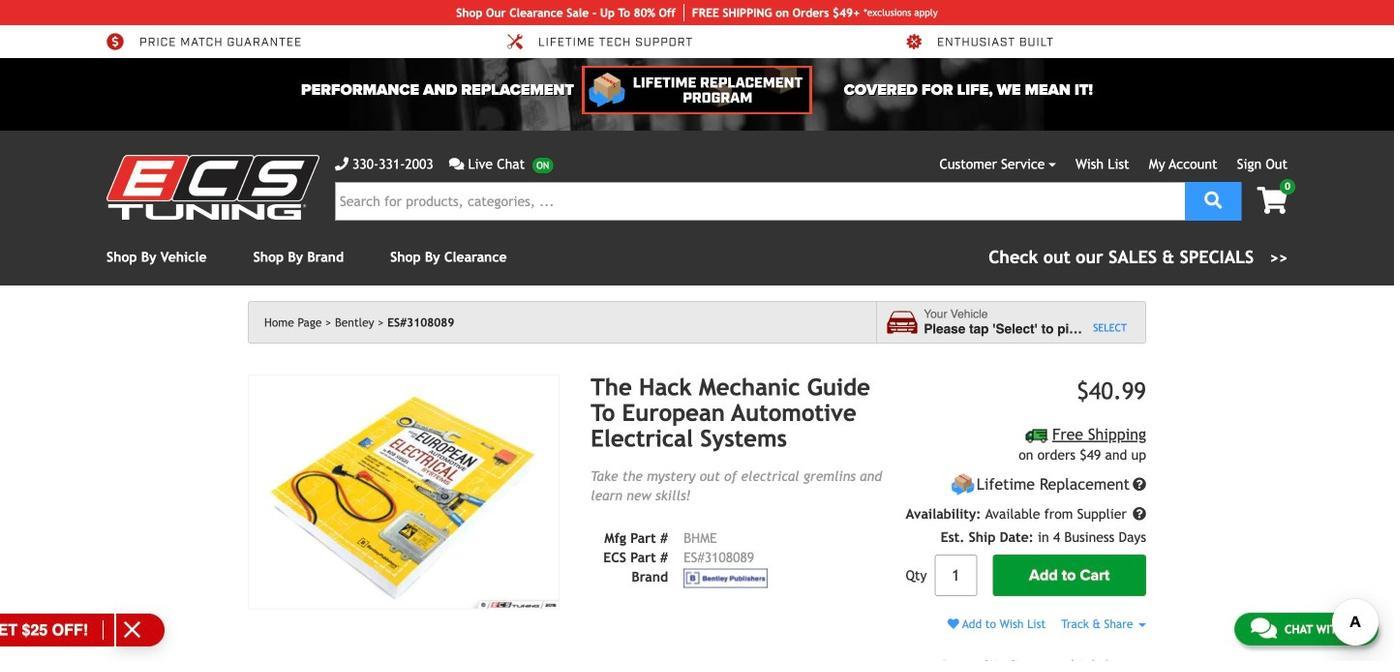 Task type: vqa. For each thing, say whether or not it's contained in the screenshot.
the bottommost question circle image
yes



Task type: describe. For each thing, give the bounding box(es) containing it.
search image
[[1205, 192, 1222, 209]]

this product is lifetime replacement eligible image
[[951, 473, 975, 497]]

es#3108089 - bhme - the hack mechanic guide to european automotive electrical systems - take the mystery out of electrical gremlins and learn new skills! - bentley - audi bmw volkswagen mercedes benz mini porsche image
[[248, 375, 560, 609]]

phone image
[[335, 157, 349, 171]]

1 horizontal spatial comments image
[[1251, 617, 1277, 640]]

Search text field
[[335, 182, 1185, 221]]

question circle image
[[1133, 507, 1146, 521]]

lifetime replacement program banner image
[[582, 66, 812, 114]]

bentley image
[[684, 569, 768, 588]]

question circle image
[[1133, 478, 1146, 491]]

ecs tuning image
[[106, 155, 319, 220]]



Task type: locate. For each thing, give the bounding box(es) containing it.
shopping cart image
[[1257, 187, 1288, 214]]

0 vertical spatial comments image
[[449, 157, 464, 171]]

free shipping image
[[1026, 429, 1048, 443]]

None text field
[[935, 555, 977, 597]]

heart image
[[948, 618, 959, 630]]

1 vertical spatial comments image
[[1251, 617, 1277, 640]]

comments image
[[449, 157, 464, 171], [1251, 617, 1277, 640]]

0 horizontal spatial comments image
[[449, 157, 464, 171]]



